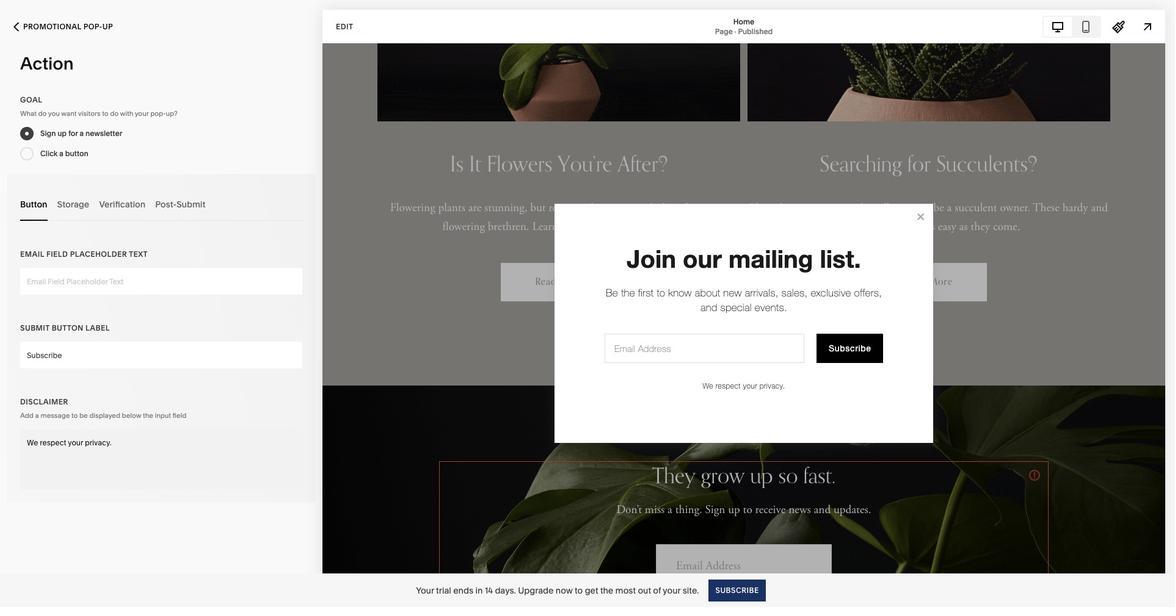 Task type: describe. For each thing, give the bounding box(es) containing it.
2 horizontal spatial a
[[80, 129, 84, 138]]

verification
[[99, 199, 145, 210]]

pop-
[[150, 109, 166, 118]]

get
[[585, 586, 598, 597]]

verification button
[[99, 188, 145, 221]]

storage
[[57, 199, 89, 210]]

click a button
[[40, 149, 88, 158]]

button button
[[20, 188, 47, 221]]

your
[[416, 586, 434, 597]]

the inside disclaimer add a message to be displayed below the input field
[[143, 412, 153, 420]]

upgrade
[[518, 586, 554, 597]]

sign
[[40, 129, 56, 138]]

promotional pop-up
[[23, 22, 113, 31]]

be
[[79, 412, 88, 420]]

site.
[[683, 586, 699, 597]]

to inside disclaimer add a message to be displayed below the input field
[[71, 412, 78, 420]]

2 horizontal spatial your
[[663, 586, 681, 597]]

up
[[58, 129, 67, 138]]

most
[[616, 586, 636, 597]]

what
[[20, 109, 37, 118]]

button
[[65, 149, 88, 158]]

·
[[735, 27, 736, 36]]

want
[[61, 109, 77, 118]]

subscribe button
[[709, 580, 766, 602]]

subscribe
[[716, 586, 759, 595]]

displayed
[[89, 412, 120, 420]]

goal what do you want visitors to do with your pop-up?
[[20, 95, 177, 118]]

promotional
[[23, 22, 81, 31]]

disclaimer
[[20, 398, 68, 407]]

add
[[20, 412, 34, 420]]

privacy.
[[85, 439, 111, 448]]

now
[[556, 586, 573, 597]]

0 horizontal spatial submit
[[20, 324, 50, 333]]

up
[[102, 22, 113, 31]]

with
[[120, 109, 133, 118]]

14
[[485, 586, 493, 597]]

edit
[[336, 22, 353, 31]]

1 do from the left
[[38, 109, 47, 118]]

published
[[738, 27, 773, 36]]

label
[[86, 324, 110, 333]]

your trial ends in 14 days. upgrade now to get the most out of your site.
[[416, 586, 699, 597]]

trial
[[436, 586, 451, 597]]

message
[[41, 412, 70, 420]]

input
[[155, 412, 171, 420]]

we
[[27, 439, 38, 448]]

post-submit
[[155, 199, 206, 210]]



Task type: locate. For each thing, give the bounding box(es) containing it.
do left you
[[38, 109, 47, 118]]

submit inside button
[[177, 199, 206, 210]]

promotional pop-up button
[[0, 13, 126, 40]]

0 vertical spatial your
[[135, 109, 149, 118]]

placeholder
[[70, 250, 127, 259]]

button left storage
[[20, 199, 47, 210]]

1 vertical spatial button
[[52, 324, 84, 333]]

out
[[638, 586, 651, 597]]

you
[[48, 109, 60, 118]]

1 horizontal spatial do
[[110, 109, 119, 118]]

to left be
[[71, 412, 78, 420]]

post-submit button
[[155, 188, 206, 221]]

1 vertical spatial to
[[71, 412, 78, 420]]

1 horizontal spatial your
[[135, 109, 149, 118]]

a inside disclaimer add a message to be displayed below the input field
[[35, 412, 39, 420]]

2 horizontal spatial to
[[575, 586, 583, 597]]

edit button
[[328, 15, 361, 38]]

days.
[[495, 586, 516, 597]]

ends
[[453, 586, 473, 597]]

button
[[20, 199, 47, 210], [52, 324, 84, 333]]

click
[[40, 149, 58, 158]]

your right the respect
[[68, 439, 83, 448]]

email
[[20, 250, 44, 259]]

0 horizontal spatial a
[[35, 412, 39, 420]]

0 vertical spatial a
[[80, 129, 84, 138]]

your inside goal what do you want visitors to do with your pop-up?
[[135, 109, 149, 118]]

2 vertical spatial a
[[35, 412, 39, 420]]

disclaimer add a message to be displayed below the input field
[[20, 398, 186, 420]]

email field placeholder text
[[20, 250, 148, 259]]

the right get
[[600, 586, 613, 597]]

1 horizontal spatial button
[[52, 324, 84, 333]]

post-
[[155, 199, 177, 210]]

of
[[653, 586, 661, 597]]

do left 'with'
[[110, 109, 119, 118]]

pop-
[[83, 22, 102, 31]]

a
[[80, 129, 84, 138], [59, 149, 63, 158], [35, 412, 39, 420]]

a right click on the top left of page
[[59, 149, 63, 158]]

your right "of" at bottom right
[[663, 586, 681, 597]]

respect
[[40, 439, 66, 448]]

text
[[129, 250, 148, 259]]

1 horizontal spatial submit
[[177, 199, 206, 210]]

tab list containing button
[[20, 188, 302, 221]]

your
[[135, 109, 149, 118], [68, 439, 83, 448], [663, 586, 681, 597]]

to
[[102, 109, 108, 118], [71, 412, 78, 420], [575, 586, 583, 597]]

2 do from the left
[[110, 109, 119, 118]]

field
[[173, 412, 186, 420]]

1 horizontal spatial a
[[59, 149, 63, 158]]

0 vertical spatial tab list
[[1044, 17, 1100, 36]]

0 horizontal spatial your
[[68, 439, 83, 448]]

goal
[[20, 95, 42, 104]]

button inside tab list
[[20, 199, 47, 210]]

Submit Button Label text field
[[20, 342, 302, 369]]

2 vertical spatial your
[[663, 586, 681, 597]]

1 vertical spatial submit
[[20, 324, 50, 333]]

1 horizontal spatial tab list
[[1044, 17, 1100, 36]]

0 horizontal spatial to
[[71, 412, 78, 420]]

1 vertical spatial a
[[59, 149, 63, 158]]

0 vertical spatial button
[[20, 199, 47, 210]]

a right 'add'
[[35, 412, 39, 420]]

field
[[46, 250, 68, 259]]

a right for
[[80, 129, 84, 138]]

do
[[38, 109, 47, 118], [110, 109, 119, 118]]

to left get
[[575, 586, 583, 597]]

your right 'with'
[[135, 109, 149, 118]]

the
[[143, 412, 153, 420], [600, 586, 613, 597]]

0 horizontal spatial do
[[38, 109, 47, 118]]

visitors
[[78, 109, 101, 118]]

we respect your privacy.
[[27, 439, 111, 448]]

the left the input
[[143, 412, 153, 420]]

0 vertical spatial to
[[102, 109, 108, 118]]

1 vertical spatial your
[[68, 439, 83, 448]]

home
[[734, 17, 755, 26]]

page
[[715, 27, 733, 36]]

storage button
[[57, 188, 89, 221]]

2 vertical spatial to
[[575, 586, 583, 597]]

newsletter
[[85, 129, 122, 138]]

submit
[[177, 199, 206, 210], [20, 324, 50, 333]]

home page · published
[[715, 17, 773, 36]]

to right visitors
[[102, 109, 108, 118]]

up?
[[166, 109, 177, 118]]

in
[[476, 586, 483, 597]]

Email Field Placeholder Text text field
[[20, 268, 302, 295]]

0 horizontal spatial the
[[143, 412, 153, 420]]

1 horizontal spatial the
[[600, 586, 613, 597]]

1 vertical spatial the
[[600, 586, 613, 597]]

below
[[122, 412, 141, 420]]

0 vertical spatial the
[[143, 412, 153, 420]]

0 vertical spatial submit
[[177, 199, 206, 210]]

1 horizontal spatial to
[[102, 109, 108, 118]]

to inside goal what do you want visitors to do with your pop-up?
[[102, 109, 108, 118]]

0 horizontal spatial button
[[20, 199, 47, 210]]

button left label
[[52, 324, 84, 333]]

0 horizontal spatial tab list
[[20, 188, 302, 221]]

for
[[68, 129, 78, 138]]

1 vertical spatial tab list
[[20, 188, 302, 221]]

tab list
[[1044, 17, 1100, 36], [20, 188, 302, 221]]

action
[[20, 53, 74, 74]]

submit button label
[[20, 324, 110, 333]]

sign up for a newsletter
[[40, 129, 122, 138]]



Task type: vqa. For each thing, say whether or not it's contained in the screenshot.
What
yes



